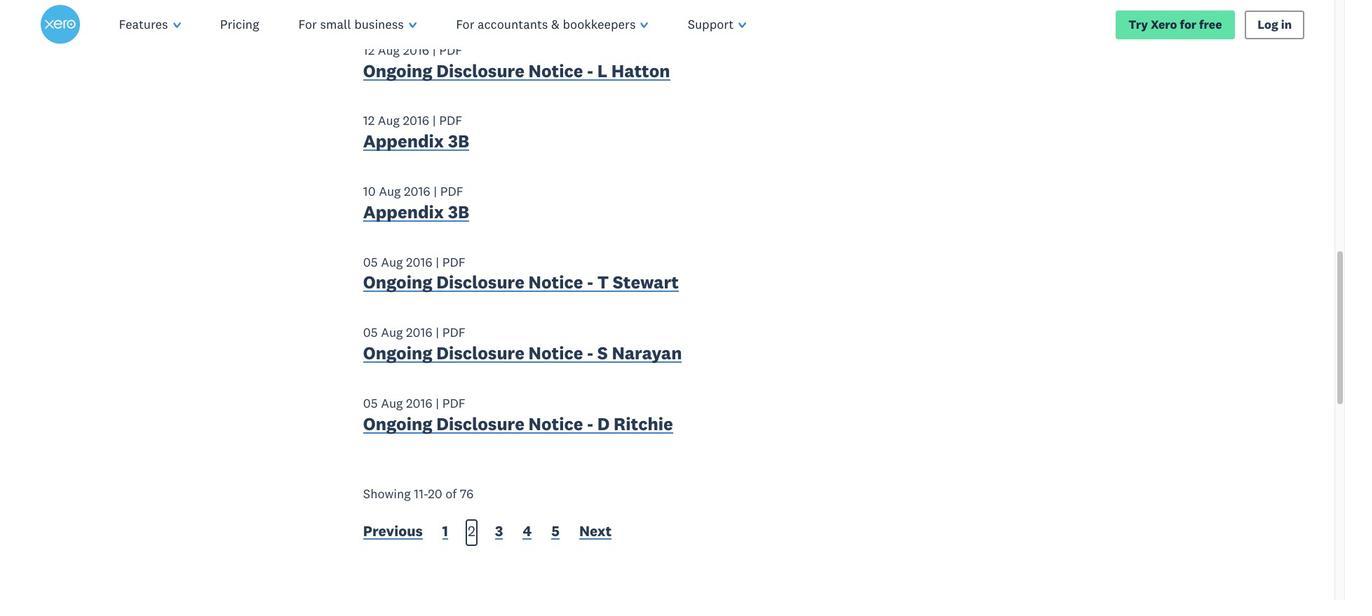 Task type: locate. For each thing, give the bounding box(es) containing it.
1 appendix from the top
[[363, 130, 444, 152]]

pdf inside 10 aug 2016 | pdf appendix 3b
[[441, 183, 464, 199]]

- left t
[[588, 271, 594, 294]]

pdf inside 05 aug 2016 | pdf ongoing disclosure notice - s narayan
[[443, 324, 466, 341]]

disclosure inside the '12 aug 2016 | pdf ongoing disclosure notice - l hatton'
[[437, 59, 525, 82]]

05 aug 2016 | pdf ongoing disclosure notice - s narayan
[[363, 324, 682, 364]]

disclosure for d
[[437, 412, 525, 435]]

1 vertical spatial 3b
[[448, 201, 470, 223]]

notice for s
[[529, 342, 584, 364]]

log in link
[[1246, 10, 1306, 39]]

ongoing inside '05 aug 2016 | pdf ongoing disclosure notice - t stewart'
[[363, 271, 433, 294]]

next button
[[580, 522, 612, 544]]

05 aug 2016 | pdf ongoing disclosure notice - t stewart
[[363, 254, 679, 294]]

2 12 from the top
[[363, 113, 375, 129]]

1 notice from the top
[[529, 59, 584, 82]]

notice left s
[[529, 342, 584, 364]]

try xero for free link
[[1117, 10, 1236, 39]]

previous
[[363, 522, 423, 541]]

pricing link
[[201, 0, 279, 49]]

3b inside 12 aug 2016 | pdf appendix 3b
[[448, 130, 470, 152]]

aug inside 05 aug 2016 | pdf ongoing disclosure notice - d ritchie
[[381, 395, 403, 411]]

appendix 3b link up 10 aug 2016 | pdf appendix 3b
[[363, 130, 470, 156]]

3 button
[[495, 522, 503, 544]]

for left small
[[299, 16, 317, 32]]

3b
[[448, 130, 470, 152], [448, 201, 470, 223]]

2 appendix from the top
[[363, 201, 444, 223]]

2 disclosure from the top
[[437, 271, 525, 294]]

appendix inside 10 aug 2016 | pdf appendix 3b
[[363, 201, 444, 223]]

narayan
[[612, 342, 682, 364]]

ongoing inside 05 aug 2016 | pdf ongoing disclosure notice - s narayan
[[363, 342, 433, 364]]

- inside 05 aug 2016 | pdf ongoing disclosure notice - s narayan
[[588, 342, 594, 364]]

disclosure inside 05 aug 2016 | pdf ongoing disclosure notice - s narayan
[[437, 342, 525, 364]]

0 horizontal spatial for
[[299, 16, 317, 32]]

&
[[552, 16, 560, 32]]

3 notice from the top
[[529, 342, 584, 364]]

aug for s
[[381, 324, 403, 341]]

notice inside 05 aug 2016 | pdf ongoing disclosure notice - d ritchie
[[529, 412, 584, 435]]

for
[[299, 16, 317, 32], [456, 16, 475, 32]]

1 disclosure from the top
[[437, 59, 525, 82]]

|
[[433, 42, 436, 58], [433, 113, 436, 129], [434, 183, 437, 199], [436, 254, 439, 270], [436, 324, 439, 341], [436, 395, 439, 411]]

10 aug 2016 | pdf appendix 3b
[[363, 183, 470, 223]]

- inside 05 aug 2016 | pdf ongoing disclosure notice - d ritchie
[[588, 412, 594, 435]]

pdf
[[439, 42, 463, 58], [439, 113, 463, 129], [441, 183, 464, 199], [443, 254, 466, 270], [443, 324, 466, 341], [443, 395, 466, 411]]

appendix for 12 aug 2016 | pdf appendix 3b
[[363, 130, 444, 152]]

1 appendix 3b link from the top
[[363, 130, 470, 156]]

2016 inside '05 aug 2016 | pdf ongoing disclosure notice - t stewart'
[[406, 254, 433, 270]]

- left l
[[588, 59, 594, 82]]

- inside '05 aug 2016 | pdf ongoing disclosure notice - t stewart'
[[588, 271, 594, 294]]

- for d
[[588, 412, 594, 435]]

2 appendix 3b link from the top
[[363, 201, 470, 226]]

| inside 05 aug 2016 | pdf ongoing disclosure notice - d ritchie
[[436, 395, 439, 411]]

05 inside 05 aug 2016 | pdf ongoing disclosure notice - d ritchie
[[363, 395, 378, 411]]

3b for 12 aug 2016 | pdf appendix 3b
[[448, 130, 470, 152]]

3 disclosure from the top
[[437, 342, 525, 364]]

4 disclosure from the top
[[437, 412, 525, 435]]

1 horizontal spatial for
[[456, 16, 475, 32]]

| inside the '12 aug 2016 | pdf ongoing disclosure notice - l hatton'
[[433, 42, 436, 58]]

3 05 from the top
[[363, 395, 378, 411]]

3b for 10 aug 2016 | pdf appendix 3b
[[448, 201, 470, 223]]

12 inside the '12 aug 2016 | pdf ongoing disclosure notice - l hatton'
[[363, 42, 375, 58]]

disclosure for t
[[437, 271, 525, 294]]

1 vertical spatial appendix 3b link
[[363, 201, 470, 226]]

1
[[443, 522, 448, 541]]

2 notice from the top
[[529, 271, 584, 294]]

ongoing disclosure notice - s narayan link
[[363, 342, 682, 368]]

4 notice from the top
[[529, 412, 584, 435]]

10
[[363, 183, 376, 199]]

appendix 3b link down 10
[[363, 201, 470, 226]]

s
[[598, 342, 608, 364]]

05 inside 05 aug 2016 | pdf ongoing disclosure notice - s narayan
[[363, 324, 378, 341]]

2 ongoing from the top
[[363, 271, 433, 294]]

ongoing inside 05 aug 2016 | pdf ongoing disclosure notice - d ritchie
[[363, 412, 433, 435]]

0 vertical spatial 05
[[363, 254, 378, 270]]

aug inside 12 aug 2016 | pdf appendix 3b
[[378, 113, 400, 129]]

ongoing
[[363, 59, 433, 82], [363, 271, 433, 294], [363, 342, 433, 364], [363, 412, 433, 435]]

appendix inside 12 aug 2016 | pdf appendix 3b
[[363, 130, 444, 152]]

pdf inside the '12 aug 2016 | pdf ongoing disclosure notice - l hatton'
[[439, 42, 463, 58]]

aug
[[378, 42, 400, 58], [378, 113, 400, 129], [379, 183, 401, 199], [381, 254, 403, 270], [381, 324, 403, 341], [381, 395, 403, 411]]

1 3b from the top
[[448, 130, 470, 152]]

- left s
[[588, 342, 594, 364]]

3b inside 10 aug 2016 | pdf appendix 3b
[[448, 201, 470, 223]]

notice
[[529, 59, 584, 82], [529, 271, 584, 294], [529, 342, 584, 364], [529, 412, 584, 435]]

ongoing inside the '12 aug 2016 | pdf ongoing disclosure notice - l hatton'
[[363, 59, 433, 82]]

0 vertical spatial appendix
[[363, 130, 444, 152]]

2 for from the left
[[456, 16, 475, 32]]

support
[[688, 16, 734, 32]]

features
[[119, 16, 168, 32]]

| for l
[[433, 42, 436, 58]]

1 05 from the top
[[363, 254, 378, 270]]

notice left d
[[529, 412, 584, 435]]

notice inside 05 aug 2016 | pdf ongoing disclosure notice - s narayan
[[529, 342, 584, 364]]

2 3b from the top
[[448, 201, 470, 223]]

l
[[598, 59, 608, 82]]

1 vertical spatial 05
[[363, 324, 378, 341]]

2016 for s
[[406, 324, 433, 341]]

12 inside 12 aug 2016 | pdf appendix 3b
[[363, 113, 375, 129]]

notice inside the '12 aug 2016 | pdf ongoing disclosure notice - l hatton'
[[529, 59, 584, 82]]

try
[[1129, 16, 1149, 32]]

0 vertical spatial 12
[[363, 42, 375, 58]]

-
[[588, 59, 594, 82], [588, 271, 594, 294], [588, 342, 594, 364], [588, 412, 594, 435], [424, 485, 428, 501]]

- left d
[[588, 412, 594, 435]]

0 vertical spatial 3b
[[448, 130, 470, 152]]

t
[[598, 271, 609, 294]]

4 ongoing from the top
[[363, 412, 433, 435]]

1 12 from the top
[[363, 42, 375, 58]]

pdf inside '05 aug 2016 | pdf ongoing disclosure notice - t stewart'
[[443, 254, 466, 270]]

for accountants & bookkeepers
[[456, 16, 636, 32]]

2016 inside 05 aug 2016 | pdf ongoing disclosure notice - d ritchie
[[406, 395, 433, 411]]

- inside the '12 aug 2016 | pdf ongoing disclosure notice - l hatton'
[[588, 59, 594, 82]]

aug inside the '12 aug 2016 | pdf ongoing disclosure notice - l hatton'
[[378, 42, 400, 58]]

free
[[1200, 16, 1223, 32]]

| inside 10 aug 2016 | pdf appendix 3b
[[434, 183, 437, 199]]

pricing
[[220, 16, 259, 32]]

disclosure inside 05 aug 2016 | pdf ongoing disclosure notice - d ritchie
[[437, 412, 525, 435]]

ongoing for ongoing disclosure notice - l hatton
[[363, 59, 433, 82]]

2016
[[403, 42, 430, 58], [403, 113, 430, 129], [404, 183, 431, 199], [406, 254, 433, 270], [406, 324, 433, 341], [406, 395, 433, 411]]

for
[[1181, 16, 1197, 32]]

log
[[1258, 16, 1279, 32]]

- for l
[[588, 59, 594, 82]]

3 ongoing from the top
[[363, 342, 433, 364]]

appendix down 10
[[363, 201, 444, 223]]

aug inside 05 aug 2016 | pdf ongoing disclosure notice - s narayan
[[381, 324, 403, 341]]

2016 inside 12 aug 2016 | pdf appendix 3b
[[403, 113, 430, 129]]

12
[[363, 42, 375, 58], [363, 113, 375, 129]]

1 for from the left
[[299, 16, 317, 32]]

pdf for s
[[443, 324, 466, 341]]

1 vertical spatial appendix
[[363, 201, 444, 223]]

2016 inside the '12 aug 2016 | pdf ongoing disclosure notice - l hatton'
[[403, 42, 430, 58]]

1 ongoing from the top
[[363, 59, 433, 82]]

4 button
[[523, 522, 532, 544]]

05 inside '05 aug 2016 | pdf ongoing disclosure notice - t stewart'
[[363, 254, 378, 270]]

for left the 'accountants'
[[456, 16, 475, 32]]

aug inside '05 aug 2016 | pdf ongoing disclosure notice - t stewart'
[[381, 254, 403, 270]]

2 vertical spatial 05
[[363, 395, 378, 411]]

05 for ongoing disclosure notice - s narayan
[[363, 324, 378, 341]]

appendix for 10 aug 2016 | pdf appendix 3b
[[363, 201, 444, 223]]

notice left t
[[529, 271, 584, 294]]

for for for accountants & bookkeepers
[[456, 16, 475, 32]]

of
[[446, 485, 457, 501]]

| inside '05 aug 2016 | pdf ongoing disclosure notice - t stewart'
[[436, 254, 439, 270]]

for inside "dropdown button"
[[299, 16, 317, 32]]

disclosure
[[437, 59, 525, 82], [437, 271, 525, 294], [437, 342, 525, 364], [437, 412, 525, 435]]

2016 inside 05 aug 2016 | pdf ongoing disclosure notice - s narayan
[[406, 324, 433, 341]]

xero
[[1152, 16, 1178, 32]]

05
[[363, 254, 378, 270], [363, 324, 378, 341], [363, 395, 378, 411]]

2 05 from the top
[[363, 324, 378, 341]]

appendix up 10
[[363, 130, 444, 152]]

aug for d
[[381, 395, 403, 411]]

0 vertical spatial appendix 3b link
[[363, 130, 470, 156]]

pdf inside 05 aug 2016 | pdf ongoing disclosure notice - d ritchie
[[443, 395, 466, 411]]

support button
[[669, 0, 767, 49]]

76
[[460, 485, 474, 501]]

2016 for l
[[403, 42, 430, 58]]

| inside 05 aug 2016 | pdf ongoing disclosure notice - s narayan
[[436, 324, 439, 341]]

appendix
[[363, 130, 444, 152], [363, 201, 444, 223]]

1 button
[[443, 522, 448, 544]]

notice inside '05 aug 2016 | pdf ongoing disclosure notice - t stewart'
[[529, 271, 584, 294]]

disclosure inside '05 aug 2016 | pdf ongoing disclosure notice - t stewart'
[[437, 271, 525, 294]]

notice down for accountants & bookkeepers dropdown button
[[529, 59, 584, 82]]

appendix 3b link
[[363, 130, 470, 156], [363, 201, 470, 226]]

next
[[580, 522, 612, 541]]

1 vertical spatial 12
[[363, 113, 375, 129]]

- for t
[[588, 271, 594, 294]]

5
[[552, 522, 560, 541]]

for inside dropdown button
[[456, 16, 475, 32]]



Task type: vqa. For each thing, say whether or not it's contained in the screenshot.
1st Appendix from the bottom of the page
yes



Task type: describe. For each thing, give the bounding box(es) containing it.
2 button
[[468, 522, 476, 544]]

appendix 3b link for 10 aug 2016 | pdf appendix 3b
[[363, 201, 470, 226]]

12 for appendix 3b
[[363, 113, 375, 129]]

05 aug 2016 | pdf ongoing disclosure notice - d ritchie
[[363, 395, 674, 435]]

aug inside 10 aug 2016 | pdf appendix 3b
[[379, 183, 401, 199]]

hatton
[[612, 59, 671, 82]]

d
[[598, 412, 610, 435]]

for small business
[[299, 16, 404, 32]]

12 for ongoing disclosure notice - l hatton
[[363, 42, 375, 58]]

pdf for d
[[443, 395, 466, 411]]

disclosure for l
[[437, 59, 525, 82]]

| for d
[[436, 395, 439, 411]]

log in
[[1258, 16, 1293, 32]]

notice for d
[[529, 412, 584, 435]]

ritchie
[[614, 412, 674, 435]]

- for s
[[588, 342, 594, 364]]

for small business button
[[279, 0, 437, 49]]

notice for t
[[529, 271, 584, 294]]

bookkeepers
[[563, 16, 636, 32]]

05 for ongoing disclosure notice - t stewart
[[363, 254, 378, 270]]

small
[[320, 16, 351, 32]]

| for s
[[436, 324, 439, 341]]

2016 inside 10 aug 2016 | pdf appendix 3b
[[404, 183, 431, 199]]

20
[[428, 485, 443, 501]]

xero homepage image
[[40, 5, 80, 44]]

ongoing disclosure notice - t stewart link
[[363, 271, 679, 297]]

aug for t
[[381, 254, 403, 270]]

disclosure for s
[[437, 342, 525, 364]]

notice for l
[[529, 59, 584, 82]]

12 aug 2016 | pdf ongoing disclosure notice - l hatton
[[363, 42, 671, 82]]

business
[[354, 16, 404, 32]]

| inside 12 aug 2016 | pdf appendix 3b
[[433, 113, 436, 129]]

5 button
[[552, 522, 560, 544]]

2
[[468, 522, 476, 541]]

2016 for t
[[406, 254, 433, 270]]

accountants
[[478, 16, 548, 32]]

pdf for l
[[439, 42, 463, 58]]

in
[[1282, 16, 1293, 32]]

showing
[[363, 485, 411, 501]]

appendix 3b link for 12 aug 2016 | pdf appendix 3b
[[363, 130, 470, 156]]

| for t
[[436, 254, 439, 270]]

for accountants & bookkeepers button
[[437, 0, 669, 49]]

ongoing for ongoing disclosure notice - t stewart
[[363, 271, 433, 294]]

ongoing for ongoing disclosure notice - d ritchie
[[363, 412, 433, 435]]

previous button
[[363, 522, 423, 544]]

2016 for d
[[406, 395, 433, 411]]

for for for small business
[[299, 16, 317, 32]]

ongoing for ongoing disclosure notice - s narayan
[[363, 342, 433, 364]]

pdf for t
[[443, 254, 466, 270]]

showing 11 - 20 of 76
[[363, 485, 474, 501]]

stewart
[[613, 271, 679, 294]]

aug for l
[[378, 42, 400, 58]]

ongoing disclosure notice - l hatton link
[[363, 59, 671, 85]]

3
[[495, 522, 503, 541]]

- left of
[[424, 485, 428, 501]]

try xero for free
[[1129, 16, 1223, 32]]

features button
[[99, 0, 201, 49]]

11
[[414, 485, 424, 501]]

4
[[523, 522, 532, 541]]

ongoing disclosure notice - d ritchie link
[[363, 412, 674, 438]]

05 for ongoing disclosure notice - d ritchie
[[363, 395, 378, 411]]

12 aug 2016 | pdf appendix 3b
[[363, 113, 470, 152]]

pdf inside 12 aug 2016 | pdf appendix 3b
[[439, 113, 463, 129]]



